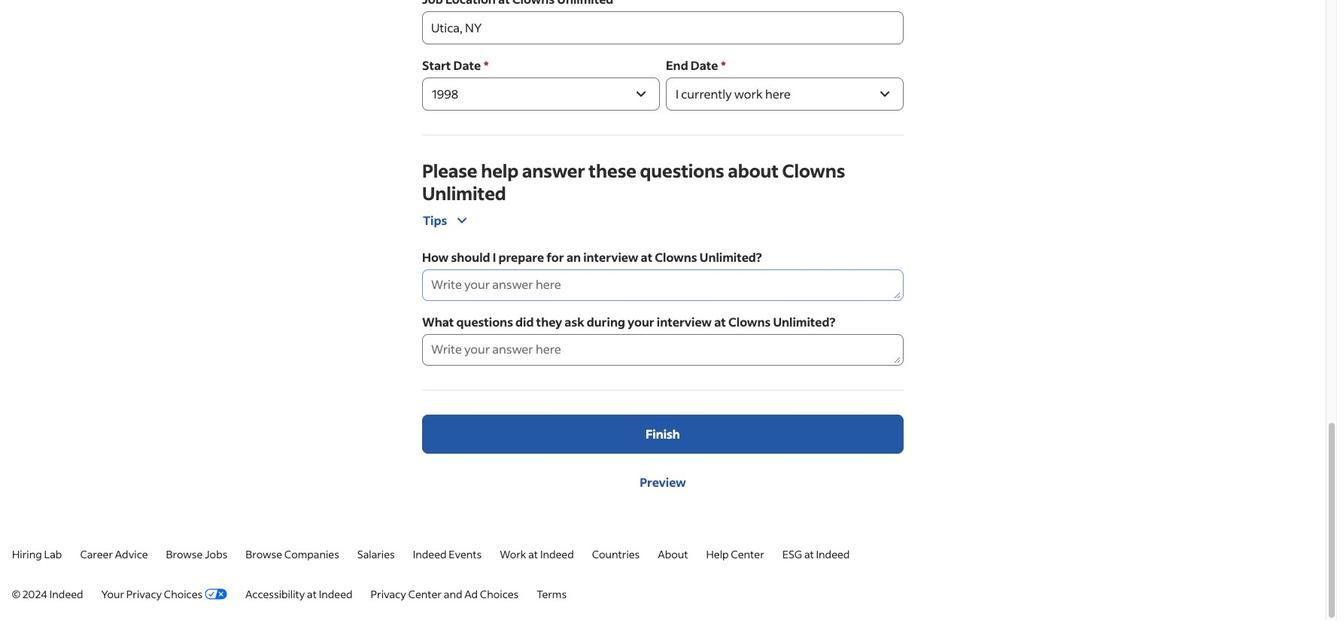 Task type: vqa. For each thing, say whether or not it's contained in the screenshot.
the right Clowns
yes



Task type: describe. For each thing, give the bounding box(es) containing it.
start date *
[[422, 57, 489, 73]]

none field inside "please help answer these questions about clowns unlimited" 'main content'
[[422, 11, 904, 44]]

indeed for accessibility at indeed
[[319, 587, 353, 601]]

browse for browse companies
[[246, 547, 282, 561]]

hiring lab
[[12, 547, 62, 561]]

browse jobs link
[[166, 547, 228, 561]]

* for start date *
[[484, 57, 489, 73]]

1 vertical spatial interview
[[657, 314, 712, 330]]

terms
[[537, 587, 567, 601]]

your
[[628, 314, 654, 330]]

accessibility
[[245, 587, 305, 601]]

at for accessibility at indeed
[[307, 587, 317, 601]]

advice
[[115, 547, 148, 561]]

finish
[[646, 426, 680, 442]]

what
[[422, 314, 454, 330]]

esg at indeed link
[[782, 547, 850, 561]]

What questions did they ask during your interview at Clowns Unlimited? text field
[[422, 333, 901, 364]]

please
[[422, 159, 477, 182]]

during
[[587, 314, 625, 330]]

an
[[567, 249, 581, 265]]

finish button
[[422, 415, 904, 454]]

they
[[536, 314, 562, 330]]

at for esg at indeed
[[804, 547, 814, 561]]

your privacy choices
[[101, 587, 203, 601]]

indeed for work at indeed
[[540, 547, 574, 561]]

about link
[[658, 547, 688, 561]]

prepare
[[499, 249, 544, 265]]

©
[[12, 587, 20, 601]]

tips button
[[422, 211, 472, 239]]

2 choices from the left
[[480, 587, 519, 601]]

i
[[493, 249, 496, 265]]

lab
[[44, 547, 62, 561]]

date for end date
[[691, 57, 718, 73]]

2024
[[22, 587, 47, 601]]

events
[[449, 547, 482, 561]]

1 privacy from the left
[[126, 587, 162, 601]]

privacy center and ad choices link
[[371, 587, 519, 601]]

1 vertical spatial questions
[[456, 314, 513, 330]]

help
[[481, 159, 519, 182]]

terms link
[[537, 587, 567, 601]]

work
[[500, 547, 526, 561]]

* for end date *
[[721, 57, 726, 73]]

help center
[[706, 547, 764, 561]]

for
[[547, 249, 564, 265]]

date for start date
[[453, 57, 481, 73]]

preview button
[[422, 463, 904, 502]]

clowns inside "please help answer these questions about clowns unlimited"
[[782, 159, 845, 182]]

companies
[[284, 547, 339, 561]]

at up how should i prepare for an interview at clowns unlimited? text box
[[641, 249, 653, 265]]

work at indeed
[[500, 547, 574, 561]]

did
[[516, 314, 534, 330]]

should
[[451, 249, 490, 265]]

please help answer these questions about clowns unlimited
[[422, 159, 845, 205]]

jobs
[[205, 547, 228, 561]]

How should I prepare for an interview at Clowns Unlimited? text field
[[422, 269, 901, 299]]



Task type: locate. For each thing, give the bounding box(es) containing it.
your
[[101, 587, 124, 601]]

indeed right 2024
[[50, 587, 83, 601]]

ask
[[565, 314, 584, 330]]

* right start
[[484, 57, 489, 73]]

countries link
[[592, 547, 640, 561]]

0 horizontal spatial unlimited?
[[700, 249, 762, 265]]

your privacy choices link
[[101, 587, 227, 601]]

date right end
[[691, 57, 718, 73]]

2 date from the left
[[691, 57, 718, 73]]

at up what questions did they ask during your interview at clowns unlimited? text box
[[714, 314, 726, 330]]

and
[[444, 587, 462, 601]]

indeed
[[413, 547, 447, 561], [540, 547, 574, 561], [816, 547, 850, 561], [50, 587, 83, 601], [319, 587, 353, 601]]

0 horizontal spatial date
[[453, 57, 481, 73]]

help
[[706, 547, 729, 561]]

browse up accessibility
[[246, 547, 282, 561]]

2 * from the left
[[721, 57, 726, 73]]

end date *
[[666, 57, 726, 73]]

preview
[[640, 474, 686, 490]]

questions inside "please help answer these questions about clowns unlimited"
[[640, 159, 724, 182]]

browse companies link
[[246, 547, 339, 561]]

unlimited
[[422, 181, 506, 205]]

how
[[422, 249, 449, 265]]

0 horizontal spatial clowns
[[655, 249, 697, 265]]

these
[[589, 159, 636, 182]]

countries
[[592, 547, 640, 561]]

indeed up terms link
[[540, 547, 574, 561]]

1 vertical spatial center
[[408, 587, 442, 601]]

please help answer these questions about clowns unlimited main content
[[0, 0, 1326, 538]]

about
[[728, 159, 779, 182]]

ad
[[464, 587, 478, 601]]

1 horizontal spatial unlimited?
[[773, 314, 836, 330]]

1 vertical spatial unlimited?
[[773, 314, 836, 330]]

browse left jobs
[[166, 547, 203, 561]]

about
[[658, 547, 688, 561]]

1 horizontal spatial privacy
[[371, 587, 406, 601]]

browse companies
[[246, 547, 339, 561]]

0 horizontal spatial choices
[[164, 587, 203, 601]]

interview up what questions did they ask during your interview at clowns unlimited? text box
[[657, 314, 712, 330]]

clowns
[[782, 159, 845, 182], [655, 249, 697, 265], [728, 314, 771, 330]]

work at indeed link
[[500, 547, 574, 561]]

at right accessibility
[[307, 587, 317, 601]]

0 horizontal spatial *
[[484, 57, 489, 73]]

indeed right esg
[[816, 547, 850, 561]]

2 privacy from the left
[[371, 587, 406, 601]]

0 horizontal spatial center
[[408, 587, 442, 601]]

accessibility at indeed
[[245, 587, 353, 601]]

2 horizontal spatial clowns
[[782, 159, 845, 182]]

center
[[731, 547, 764, 561], [408, 587, 442, 601]]

1 horizontal spatial questions
[[640, 159, 724, 182]]

date right start
[[453, 57, 481, 73]]

questions left did
[[456, 314, 513, 330]]

1 horizontal spatial date
[[691, 57, 718, 73]]

answer
[[522, 159, 585, 182]]

browse
[[166, 547, 203, 561], [246, 547, 282, 561]]

1 horizontal spatial interview
[[657, 314, 712, 330]]

1 horizontal spatial clowns
[[728, 314, 771, 330]]

0 vertical spatial clowns
[[782, 159, 845, 182]]

privacy down salaries link
[[371, 587, 406, 601]]

interview
[[583, 249, 638, 265], [657, 314, 712, 330]]

salaries link
[[357, 547, 395, 561]]

indeed down companies on the bottom left of page
[[319, 587, 353, 601]]

1 horizontal spatial *
[[721, 57, 726, 73]]

privacy center and ad choices
[[371, 587, 519, 601]]

0 vertical spatial unlimited?
[[700, 249, 762, 265]]

hiring lab link
[[12, 547, 62, 561]]

at
[[641, 249, 653, 265], [714, 314, 726, 330], [528, 547, 538, 561], [804, 547, 814, 561], [307, 587, 317, 601]]

indeed events
[[413, 547, 482, 561]]

career advice
[[80, 547, 148, 561]]

esg
[[782, 547, 802, 561]]

* right end
[[721, 57, 726, 73]]

questions right these
[[640, 159, 724, 182]]

privacy right your
[[126, 587, 162, 601]]

hiring
[[12, 547, 42, 561]]

tips
[[423, 212, 447, 228]]

2 vertical spatial clowns
[[728, 314, 771, 330]]

interview right "an"
[[583, 249, 638, 265]]

unlimited?
[[700, 249, 762, 265], [773, 314, 836, 330]]

© 2024 indeed
[[12, 587, 83, 601]]

None field
[[422, 11, 904, 44]]

browse for browse jobs
[[166, 547, 203, 561]]

1 browse from the left
[[166, 547, 203, 561]]

*
[[484, 57, 489, 73], [721, 57, 726, 73]]

browse jobs
[[166, 547, 228, 561]]

indeed events link
[[413, 547, 482, 561]]

1 horizontal spatial center
[[731, 547, 764, 561]]

0 horizontal spatial browse
[[166, 547, 203, 561]]

1 horizontal spatial browse
[[246, 547, 282, 561]]

indeed left events
[[413, 547, 447, 561]]

how should i prepare for an interview at clowns unlimited?
[[422, 249, 762, 265]]

1 choices from the left
[[164, 587, 203, 601]]

at for work at indeed
[[528, 547, 538, 561]]

0 horizontal spatial privacy
[[126, 587, 162, 601]]

0 horizontal spatial questions
[[456, 314, 513, 330]]

privacy
[[126, 587, 162, 601], [371, 587, 406, 601]]

center for privacy
[[408, 587, 442, 601]]

what questions did they ask during your interview at clowns unlimited?
[[422, 314, 836, 330]]

2 browse from the left
[[246, 547, 282, 561]]

start
[[422, 57, 451, 73]]

choices
[[164, 587, 203, 601], [480, 587, 519, 601]]

0 vertical spatial questions
[[640, 159, 724, 182]]

center left and
[[408, 587, 442, 601]]

0 vertical spatial center
[[731, 547, 764, 561]]

indeed for esg at indeed
[[816, 547, 850, 561]]

choices down browse jobs link
[[164, 587, 203, 601]]

0 horizontal spatial interview
[[583, 249, 638, 265]]

1 horizontal spatial choices
[[480, 587, 519, 601]]

at right esg
[[804, 547, 814, 561]]

end
[[666, 57, 688, 73]]

1 * from the left
[[484, 57, 489, 73]]

career advice link
[[80, 547, 148, 561]]

0 vertical spatial interview
[[583, 249, 638, 265]]

esg at indeed
[[782, 547, 850, 561]]

salaries
[[357, 547, 395, 561]]

indeed for © 2024 indeed
[[50, 587, 83, 601]]

questions
[[640, 159, 724, 182], [456, 314, 513, 330]]

center for help
[[731, 547, 764, 561]]

at right work
[[528, 547, 538, 561]]

date
[[453, 57, 481, 73], [691, 57, 718, 73]]

career
[[80, 547, 113, 561]]

1 date from the left
[[453, 57, 481, 73]]

help center link
[[706, 547, 764, 561]]

1 vertical spatial clowns
[[655, 249, 697, 265]]

accessibility at indeed link
[[245, 587, 353, 601]]

center right the help
[[731, 547, 764, 561]]

choices right ad
[[480, 587, 519, 601]]



